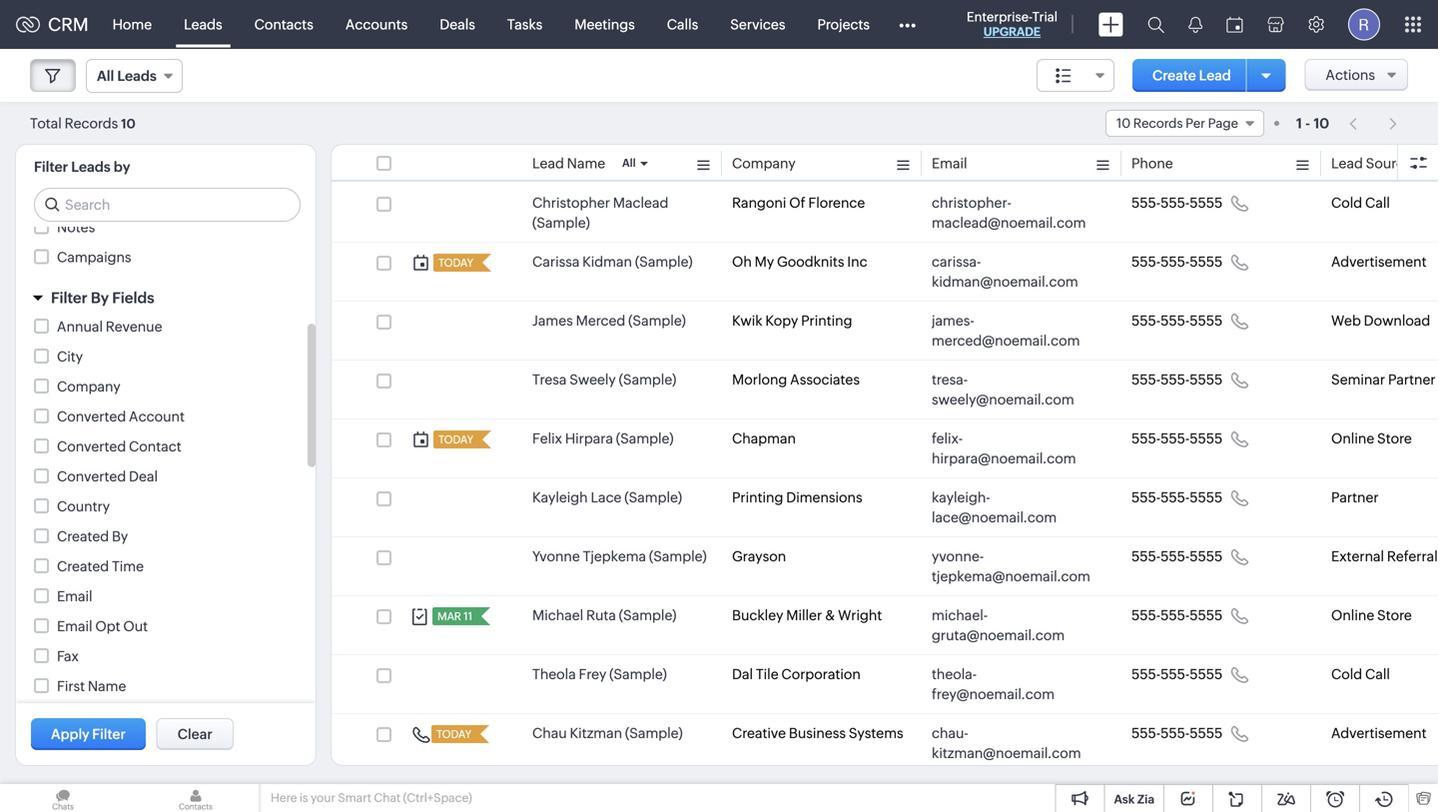 Task type: describe. For each thing, give the bounding box(es) containing it.
name for lead name
[[567, 155, 606, 171]]

calls
[[667, 16, 698, 32]]

5555 for chau- kitzman@noemail.com
[[1190, 725, 1223, 741]]

yvonne tjepkema (sample) link
[[532, 546, 707, 566]]

kayleigh-
[[932, 489, 991, 505]]

michael-
[[932, 607, 988, 623]]

tasks
[[507, 16, 543, 32]]

tasks link
[[491, 0, 559, 48]]

first name
[[57, 678, 126, 694]]

dimensions
[[786, 489, 863, 505]]

goodknits
[[777, 254, 845, 270]]

call for theola- frey@noemail.com
[[1366, 666, 1390, 682]]

my
[[755, 254, 774, 270]]

today for felix hirpara (sample)
[[439, 434, 474, 446]]

1
[[1297, 115, 1303, 131]]

kitzman
[[570, 725, 622, 741]]

maclead@noemail.com
[[932, 215, 1086, 231]]

10 records per page
[[1117, 116, 1239, 131]]

2 vertical spatial email
[[57, 618, 92, 634]]

upgrade
[[984, 25, 1041, 38]]

chau
[[532, 725, 567, 741]]

5555 for carissa- kidman@noemail.com
[[1190, 254, 1223, 270]]

merced@noemail.com
[[932, 333, 1080, 349]]

tile
[[756, 666, 779, 682]]

sweely@noemail.com
[[932, 392, 1074, 408]]

row group containing christopher maclead (sample)
[[332, 184, 1438, 773]]

accounts
[[345, 16, 408, 32]]

records for total
[[65, 115, 118, 131]]

trial
[[1032, 9, 1058, 24]]

phone
[[1132, 155, 1173, 171]]

christopher maclead (sample)
[[532, 195, 669, 231]]

kwik kopy printing
[[732, 313, 853, 329]]

tjepkema@noemail.com
[[932, 568, 1091, 584]]

apply filter button
[[31, 718, 146, 750]]

miller
[[786, 607, 822, 623]]

online for felix- hirpara@noemail.com
[[1332, 431, 1375, 447]]

1 horizontal spatial company
[[732, 155, 796, 171]]

555-555-5555 for kayleigh- lace@noemail.com
[[1132, 489, 1223, 505]]

is
[[300, 791, 308, 805]]

(sample) for james merced (sample)
[[628, 313, 686, 329]]

james-
[[932, 313, 975, 329]]

felix hirpara (sample)
[[532, 431, 674, 447]]

cold for christopher- maclead@noemail.com
[[1332, 195, 1363, 211]]

online store for felix- hirpara@noemail.com
[[1332, 431, 1412, 447]]

5555 for yvonne- tjepkema@noemail.com
[[1190, 548, 1223, 564]]

size image
[[1056, 67, 1072, 85]]

chau kitzman (sample)
[[532, 725, 683, 741]]

5555 for felix- hirpara@noemail.com
[[1190, 431, 1223, 447]]

mar
[[438, 610, 461, 623]]

external referral
[[1332, 548, 1438, 564]]

services link
[[714, 0, 802, 48]]

converted contact
[[57, 439, 181, 455]]

filter inside button
[[92, 726, 126, 742]]

christopher-
[[932, 195, 1012, 211]]

tresa sweely (sample) link
[[532, 370, 677, 390]]

smart
[[338, 791, 372, 805]]

kayleigh
[[532, 489, 588, 505]]

your
[[311, 791, 336, 805]]

5555 for theola- frey@noemail.com
[[1190, 666, 1223, 682]]

maclead
[[613, 195, 669, 211]]

by
[[114, 159, 130, 175]]

deals
[[440, 16, 475, 32]]

buckley miller & wright
[[732, 607, 882, 623]]

(sample) for yvonne tjepkema (sample)
[[649, 548, 707, 564]]

corporation
[[782, 666, 861, 682]]

store for michael- gruta@noemail.com
[[1378, 607, 1412, 623]]

created by
[[57, 528, 128, 544]]

crm link
[[16, 14, 88, 35]]

0 horizontal spatial company
[[57, 379, 121, 395]]

seminar partner
[[1332, 372, 1436, 388]]

1 horizontal spatial partner
[[1388, 372, 1436, 388]]

555-555-5555 for tresa- sweely@noemail.com
[[1132, 372, 1223, 388]]

profile element
[[1337, 0, 1392, 48]]

555-555-5555 for michael- gruta@noemail.com
[[1132, 607, 1223, 623]]

account
[[129, 409, 185, 425]]

created time
[[57, 558, 144, 574]]

projects link
[[802, 0, 886, 48]]

5555 for christopher- maclead@noemail.com
[[1190, 195, 1223, 211]]

Search text field
[[35, 189, 300, 221]]

10 inside "field"
[[1117, 116, 1131, 131]]

1 - 10
[[1297, 115, 1330, 131]]

converted account
[[57, 409, 185, 425]]

christopher- maclead@noemail.com link
[[932, 193, 1092, 233]]

carissa-
[[932, 254, 981, 270]]

cold for theola- frey@noemail.com
[[1332, 666, 1363, 682]]

oh my goodknits inc
[[732, 254, 868, 270]]

yvonne- tjepkema@noemail.com link
[[932, 546, 1092, 586]]

theola-
[[932, 666, 977, 682]]

today link for felix
[[434, 431, 476, 449]]

Other Modules field
[[886, 8, 929, 40]]

rangoni
[[732, 195, 787, 211]]

by for created
[[112, 528, 128, 544]]

555-555-5555 for carissa- kidman@noemail.com
[[1132, 254, 1223, 270]]

created for created by
[[57, 528, 109, 544]]

hirpara@noemail.com
[[932, 451, 1076, 466]]

sweely
[[570, 372, 616, 388]]

yvonne- tjepkema@noemail.com
[[932, 548, 1091, 584]]

2 horizontal spatial leads
[[184, 16, 222, 32]]

meetings link
[[559, 0, 651, 48]]

total
[[30, 115, 62, 131]]

external
[[1332, 548, 1385, 564]]

wright
[[838, 607, 882, 623]]

printing dimensions
[[732, 489, 863, 505]]

michael ruta (sample) link
[[532, 605, 677, 625]]

michael- gruta@noemail.com
[[932, 607, 1065, 643]]

felix hirpara (sample) link
[[532, 429, 674, 449]]

(sample) for tresa sweely (sample)
[[619, 372, 677, 388]]

today for chau kitzman (sample)
[[437, 728, 472, 741]]

calendar image
[[1227, 16, 1244, 32]]

james merced (sample)
[[532, 313, 686, 329]]

chats image
[[0, 784, 126, 812]]

total records 10
[[30, 115, 136, 131]]

calls link
[[651, 0, 714, 48]]

today link for carissa
[[434, 254, 476, 272]]

logo image
[[16, 16, 40, 32]]

christopher maclead (sample) link
[[532, 193, 712, 233]]

seminar
[[1332, 372, 1386, 388]]

inc
[[847, 254, 868, 270]]

cold call for theola- frey@noemail.com
[[1332, 666, 1390, 682]]

campaigns
[[57, 249, 131, 265]]

(sample) for felix hirpara (sample)
[[616, 431, 674, 447]]

signals element
[[1177, 0, 1215, 49]]

(sample) for christopher maclead (sample)
[[532, 215, 590, 231]]

555-555-5555 for theola- frey@noemail.com
[[1132, 666, 1223, 682]]

555-555-5555 for felix- hirpara@noemail.com
[[1132, 431, 1223, 447]]

1 vertical spatial email
[[57, 588, 92, 604]]

systems
[[849, 725, 904, 741]]

actions
[[1326, 67, 1375, 83]]

kayleigh- lace@noemail.com link
[[932, 487, 1092, 527]]

frey@noemail.com
[[932, 686, 1055, 702]]

theola frey (sample)
[[532, 666, 667, 682]]

today link for chau
[[432, 725, 474, 743]]

country
[[57, 498, 110, 514]]

chau kitzman (sample) link
[[532, 723, 683, 743]]



Task type: vqa. For each thing, say whether or not it's contained in the screenshot.


Task type: locate. For each thing, give the bounding box(es) containing it.
0 vertical spatial name
[[567, 155, 606, 171]]

1 converted from the top
[[57, 409, 126, 425]]

0 horizontal spatial partner
[[1332, 489, 1379, 505]]

555-555-5555 for christopher- maclead@noemail.com
[[1132, 195, 1223, 211]]

3 converted from the top
[[57, 468, 126, 484]]

created for created time
[[57, 558, 109, 574]]

10 left per on the top of page
[[1117, 116, 1131, 131]]

1 555-555-5555 from the top
[[1132, 195, 1223, 211]]

1 horizontal spatial printing
[[801, 313, 853, 329]]

lace@noemail.com
[[932, 509, 1057, 525]]

7 5555 from the top
[[1190, 548, 1223, 564]]

apply
[[51, 726, 89, 742]]

2 online store from the top
[[1332, 607, 1412, 623]]

company down city
[[57, 379, 121, 395]]

1 horizontal spatial by
[[112, 528, 128, 544]]

1 vertical spatial all
[[622, 157, 636, 169]]

2 vertical spatial today
[[437, 728, 472, 741]]

felix
[[532, 431, 562, 447]]

2 online from the top
[[1332, 607, 1375, 623]]

0 vertical spatial call
[[1366, 195, 1390, 211]]

0 vertical spatial filter
[[34, 159, 68, 175]]

1 vertical spatial cold
[[1332, 666, 1363, 682]]

5555 for tresa- sweely@noemail.com
[[1190, 372, 1223, 388]]

search element
[[1136, 0, 1177, 49]]

None field
[[1037, 59, 1115, 92]]

all up maclead
[[622, 157, 636, 169]]

theola- frey@noemail.com link
[[932, 664, 1092, 704]]

(sample) right merced
[[628, 313, 686, 329]]

2 advertisement from the top
[[1332, 725, 1427, 741]]

grayson
[[732, 548, 786, 564]]

advertisement for chau- kitzman@noemail.com
[[1332, 725, 1427, 741]]

printing right kopy
[[801, 313, 853, 329]]

all up the total records 10
[[97, 68, 114, 84]]

8 5555 from the top
[[1190, 607, 1223, 623]]

1 5555 from the top
[[1190, 195, 1223, 211]]

6 5555 from the top
[[1190, 489, 1223, 505]]

all for all
[[622, 157, 636, 169]]

0 vertical spatial partner
[[1388, 372, 1436, 388]]

1 vertical spatial partner
[[1332, 489, 1379, 505]]

records left per on the top of page
[[1134, 116, 1183, 131]]

555-555-5555 for james- merced@noemail.com
[[1132, 313, 1223, 329]]

partner right seminar
[[1388, 372, 1436, 388]]

lead inside button
[[1199, 67, 1231, 83]]

555-555-5555 for yvonne- tjepkema@noemail.com
[[1132, 548, 1223, 564]]

2 converted from the top
[[57, 439, 126, 455]]

2 cold call from the top
[[1332, 666, 1390, 682]]

name for first name
[[88, 678, 126, 694]]

mar 11
[[438, 610, 473, 623]]

leads right home link
[[184, 16, 222, 32]]

online store down seminar partner
[[1332, 431, 1412, 447]]

printing up grayson
[[732, 489, 784, 505]]

filter up annual
[[51, 289, 87, 307]]

online down seminar
[[1332, 431, 1375, 447]]

1 online from the top
[[1332, 431, 1375, 447]]

navigation
[[1340, 109, 1408, 138]]

(ctrl+space)
[[403, 791, 472, 805]]

kitzman@noemail.com
[[932, 745, 1081, 761]]

2 horizontal spatial 10
[[1314, 115, 1330, 131]]

(sample) right sweely
[[619, 372, 677, 388]]

1 horizontal spatial leads
[[117, 68, 157, 84]]

filter right apply
[[92, 726, 126, 742]]

store
[[1378, 431, 1412, 447], [1378, 607, 1412, 623]]

(sample) right kidman on the left top of page
[[635, 254, 693, 270]]

(sample) for chau kitzman (sample)
[[625, 725, 683, 741]]

leads
[[184, 16, 222, 32], [117, 68, 157, 84], [71, 159, 111, 175]]

creative business systems
[[732, 725, 904, 741]]

(sample) right kitzman
[[625, 725, 683, 741]]

1 vertical spatial leads
[[117, 68, 157, 84]]

all for all leads
[[97, 68, 114, 84]]

All Leads field
[[86, 59, 183, 93]]

kidman@noemail.com
[[932, 274, 1079, 290]]

10 for 1 - 10
[[1314, 115, 1330, 131]]

11
[[464, 610, 473, 623]]

tjepkema
[[583, 548, 646, 564]]

store for felix- hirpara@noemail.com
[[1378, 431, 1412, 447]]

1 vertical spatial today
[[439, 434, 474, 446]]

5 5555 from the top
[[1190, 431, 1223, 447]]

james- merced@noemail.com link
[[932, 311, 1092, 351]]

(sample) right lace
[[625, 489, 682, 505]]

1 vertical spatial cold call
[[1332, 666, 1390, 682]]

today for carissa kidman (sample)
[[439, 257, 474, 269]]

1 vertical spatial name
[[88, 678, 126, 694]]

2 vertical spatial filter
[[92, 726, 126, 742]]

10 inside the total records 10
[[121, 116, 136, 131]]

advertisement for carissa- kidman@noemail.com
[[1332, 254, 1427, 270]]

created
[[57, 528, 109, 544], [57, 558, 109, 574]]

0 vertical spatial today link
[[434, 254, 476, 272]]

merced
[[576, 313, 626, 329]]

0 vertical spatial advertisement
[[1332, 254, 1427, 270]]

1 vertical spatial online
[[1332, 607, 1375, 623]]

1 vertical spatial call
[[1366, 666, 1390, 682]]

contacts image
[[133, 784, 259, 812]]

2 vertical spatial converted
[[57, 468, 126, 484]]

city
[[57, 349, 83, 365]]

kayleigh lace (sample) link
[[532, 487, 682, 507]]

chau- kitzman@noemail.com link
[[932, 723, 1092, 763]]

source
[[1366, 155, 1412, 171]]

1 horizontal spatial all
[[622, 157, 636, 169]]

records
[[65, 115, 118, 131], [1134, 116, 1183, 131]]

search image
[[1148, 16, 1165, 33]]

1 vertical spatial company
[[57, 379, 121, 395]]

contact
[[129, 439, 181, 455]]

0 vertical spatial company
[[732, 155, 796, 171]]

store down external referral
[[1378, 607, 1412, 623]]

5555 for james- merced@noemail.com
[[1190, 313, 1223, 329]]

0 vertical spatial created
[[57, 528, 109, 544]]

carissa- kidman@noemail.com link
[[932, 252, 1092, 292]]

clear
[[178, 726, 213, 742]]

felix- hirpara@noemail.com
[[932, 431, 1076, 466]]

services
[[730, 16, 786, 32]]

frey
[[579, 666, 607, 682]]

0 horizontal spatial by
[[91, 289, 109, 307]]

by up time
[[112, 528, 128, 544]]

1 created from the top
[[57, 528, 109, 544]]

0 horizontal spatial records
[[65, 115, 118, 131]]

lead up christopher at the left
[[532, 155, 564, 171]]

1 vertical spatial by
[[112, 528, 128, 544]]

james
[[532, 313, 573, 329]]

0 vertical spatial leads
[[184, 16, 222, 32]]

0 vertical spatial cold call
[[1332, 195, 1390, 211]]

filter for filter by fields
[[51, 289, 87, 307]]

1 vertical spatial printing
[[732, 489, 784, 505]]

3 5555 from the top
[[1190, 313, 1223, 329]]

(sample) right frey
[[609, 666, 667, 682]]

dal
[[732, 666, 753, 682]]

1 horizontal spatial 10
[[1117, 116, 1131, 131]]

created down created by
[[57, 558, 109, 574]]

hirpara
[[565, 431, 613, 447]]

printing
[[801, 313, 853, 329], [732, 489, 784, 505]]

9 5555 from the top
[[1190, 666, 1223, 682]]

converted for converted account
[[57, 409, 126, 425]]

store down seminar partner
[[1378, 431, 1412, 447]]

partner up "external"
[[1332, 489, 1379, 505]]

555-555-5555 for chau- kitzman@noemail.com
[[1132, 725, 1223, 741]]

filter for filter leads by
[[34, 159, 68, 175]]

accounts link
[[329, 0, 424, 48]]

chau-
[[932, 725, 969, 741]]

10 for total records 10
[[121, 116, 136, 131]]

company up rangoni
[[732, 155, 796, 171]]

0 horizontal spatial all
[[97, 68, 114, 84]]

555-555-5555
[[1132, 195, 1223, 211], [1132, 254, 1223, 270], [1132, 313, 1223, 329], [1132, 372, 1223, 388], [1132, 431, 1223, 447], [1132, 489, 1223, 505], [1132, 548, 1223, 564], [1132, 607, 1223, 623], [1132, 666, 1223, 682], [1132, 725, 1223, 741]]

kayleigh lace (sample)
[[532, 489, 682, 505]]

carissa- kidman@noemail.com
[[932, 254, 1079, 290]]

5555 for michael- gruta@noemail.com
[[1190, 607, 1223, 623]]

1 horizontal spatial lead
[[1199, 67, 1231, 83]]

converted for converted deal
[[57, 468, 126, 484]]

4 5555 from the top
[[1190, 372, 1223, 388]]

leads inside field
[[117, 68, 157, 84]]

4 555-555-5555 from the top
[[1132, 372, 1223, 388]]

1 vertical spatial converted
[[57, 439, 126, 455]]

felix-
[[932, 431, 963, 447]]

9 555-555-5555 from the top
[[1132, 666, 1223, 682]]

by up annual revenue
[[91, 289, 109, 307]]

2 cold from the top
[[1332, 666, 1363, 682]]

yvonne-
[[932, 548, 984, 564]]

create lead
[[1153, 67, 1231, 83]]

yvonne
[[532, 548, 580, 564]]

referral
[[1387, 548, 1438, 564]]

creative
[[732, 725, 786, 741]]

2 call from the top
[[1366, 666, 1390, 682]]

(sample) for theola frey (sample)
[[609, 666, 667, 682]]

tresa-
[[932, 372, 968, 388]]

5555 for kayleigh- lace@noemail.com
[[1190, 489, 1223, 505]]

email up christopher-
[[932, 155, 968, 171]]

lead left source
[[1332, 155, 1363, 171]]

by inside dropdown button
[[91, 289, 109, 307]]

1 vertical spatial online store
[[1332, 607, 1412, 623]]

leads left by
[[71, 159, 111, 175]]

10 5555 from the top
[[1190, 725, 1223, 741]]

all inside field
[[97, 68, 114, 84]]

2 5555 from the top
[[1190, 254, 1223, 270]]

create menu element
[[1087, 0, 1136, 48]]

2 555-555-5555 from the top
[[1132, 254, 1223, 270]]

lead right create
[[1199, 67, 1231, 83]]

lead source
[[1332, 155, 1412, 171]]

records for 10
[[1134, 116, 1183, 131]]

0 horizontal spatial printing
[[732, 489, 784, 505]]

leads down home link
[[117, 68, 157, 84]]

call for christopher- maclead@noemail.com
[[1366, 195, 1390, 211]]

row group
[[332, 184, 1438, 773]]

download
[[1364, 313, 1431, 329]]

online store for michael- gruta@noemail.com
[[1332, 607, 1412, 623]]

(sample) down christopher at the left
[[532, 215, 590, 231]]

2 vertical spatial leads
[[71, 159, 111, 175]]

0 vertical spatial email
[[932, 155, 968, 171]]

0 horizontal spatial name
[[88, 678, 126, 694]]

6 555-555-5555 from the top
[[1132, 489, 1223, 505]]

0 horizontal spatial leads
[[71, 159, 111, 175]]

10 up by
[[121, 116, 136, 131]]

cold call for christopher- maclead@noemail.com
[[1332, 195, 1390, 211]]

(sample) for kayleigh lace (sample)
[[625, 489, 682, 505]]

(sample) for michael ruta (sample)
[[619, 607, 677, 623]]

by for filter
[[91, 289, 109, 307]]

business
[[789, 725, 846, 741]]

0 vertical spatial online
[[1332, 431, 1375, 447]]

0 vertical spatial by
[[91, 289, 109, 307]]

morlong associates
[[732, 372, 860, 388]]

0 horizontal spatial 10
[[121, 116, 136, 131]]

lead for lead name
[[532, 155, 564, 171]]

create
[[1153, 67, 1197, 83]]

1 online store from the top
[[1332, 431, 1412, 447]]

1 call from the top
[[1366, 195, 1390, 211]]

2 vertical spatial today link
[[432, 725, 474, 743]]

converted up country
[[57, 468, 126, 484]]

1 vertical spatial today link
[[434, 431, 476, 449]]

converted
[[57, 409, 126, 425], [57, 439, 126, 455], [57, 468, 126, 484]]

1 advertisement from the top
[[1332, 254, 1427, 270]]

online for michael- gruta@noemail.com
[[1332, 607, 1375, 623]]

christopher
[[532, 195, 610, 211]]

create menu image
[[1099, 12, 1124, 36]]

converted up converted deal
[[57, 439, 126, 455]]

leads for all leads
[[117, 68, 157, 84]]

christopher- maclead@noemail.com
[[932, 195, 1086, 231]]

10 Records Per Page field
[[1106, 110, 1265, 137]]

2 store from the top
[[1378, 607, 1412, 623]]

10 right -
[[1314, 115, 1330, 131]]

0 vertical spatial all
[[97, 68, 114, 84]]

0 vertical spatial store
[[1378, 431, 1412, 447]]

email opt out
[[57, 618, 148, 634]]

(sample) inside christopher maclead (sample)
[[532, 215, 590, 231]]

online store down external referral
[[1332, 607, 1412, 623]]

leads for filter leads by
[[71, 159, 111, 175]]

records up 'filter leads by'
[[65, 115, 118, 131]]

james merced (sample) link
[[532, 311, 686, 331]]

1 horizontal spatial records
[[1134, 116, 1183, 131]]

7 555-555-5555 from the top
[[1132, 548, 1223, 564]]

5 555-555-5555 from the top
[[1132, 431, 1223, 447]]

kayleigh- lace@noemail.com
[[932, 489, 1057, 525]]

first
[[57, 678, 85, 694]]

tresa sweely (sample)
[[532, 372, 677, 388]]

email up "fax"
[[57, 618, 92, 634]]

10 555-555-5555 from the top
[[1132, 725, 1223, 741]]

records inside 10 records per page "field"
[[1134, 116, 1183, 131]]

online down "external"
[[1332, 607, 1375, 623]]

filter inside dropdown button
[[51, 289, 87, 307]]

lead for lead source
[[1332, 155, 1363, 171]]

out
[[123, 618, 148, 634]]

1 cold from the top
[[1332, 195, 1363, 211]]

oh
[[732, 254, 752, 270]]

2 created from the top
[[57, 558, 109, 574]]

2 horizontal spatial lead
[[1332, 155, 1363, 171]]

of
[[789, 195, 806, 211]]

meetings
[[575, 16, 635, 32]]

contacts
[[254, 16, 313, 32]]

1 horizontal spatial name
[[567, 155, 606, 171]]

filter by fields
[[51, 289, 154, 307]]

james- merced@noemail.com
[[932, 313, 1080, 349]]

1 vertical spatial created
[[57, 558, 109, 574]]

revenue
[[106, 319, 162, 335]]

1 vertical spatial advertisement
[[1332, 725, 1427, 741]]

name right first
[[88, 678, 126, 694]]

signals image
[[1189, 16, 1203, 33]]

gruta@noemail.com
[[932, 627, 1065, 643]]

3 555-555-5555 from the top
[[1132, 313, 1223, 329]]

1 vertical spatial filter
[[51, 289, 87, 307]]

0 vertical spatial converted
[[57, 409, 126, 425]]

filter down total
[[34, 159, 68, 175]]

0 vertical spatial online store
[[1332, 431, 1412, 447]]

(sample) right hirpara at left bottom
[[616, 431, 674, 447]]

carissa kidman (sample)
[[532, 254, 693, 270]]

converted up the converted contact
[[57, 409, 126, 425]]

created down country
[[57, 528, 109, 544]]

projects
[[818, 16, 870, 32]]

(sample) right tjepkema
[[649, 548, 707, 564]]

profile image
[[1349, 8, 1380, 40]]

name up christopher at the left
[[567, 155, 606, 171]]

(sample) right ruta
[[619, 607, 677, 623]]

1 store from the top
[[1378, 431, 1412, 447]]

1 cold call from the top
[[1332, 195, 1390, 211]]

0 vertical spatial printing
[[801, 313, 853, 329]]

0 vertical spatial today
[[439, 257, 474, 269]]

0 vertical spatial cold
[[1332, 195, 1363, 211]]

lace
[[591, 489, 622, 505]]

leads link
[[168, 0, 238, 48]]

0 horizontal spatial lead
[[532, 155, 564, 171]]

1 vertical spatial store
[[1378, 607, 1412, 623]]

converted for converted contact
[[57, 439, 126, 455]]

(sample) for carissa kidman (sample)
[[635, 254, 693, 270]]

-
[[1306, 115, 1311, 131]]

email down created time
[[57, 588, 92, 604]]

notes
[[57, 219, 95, 235]]

florence
[[808, 195, 865, 211]]

8 555-555-5555 from the top
[[1132, 607, 1223, 623]]

fields
[[112, 289, 154, 307]]



